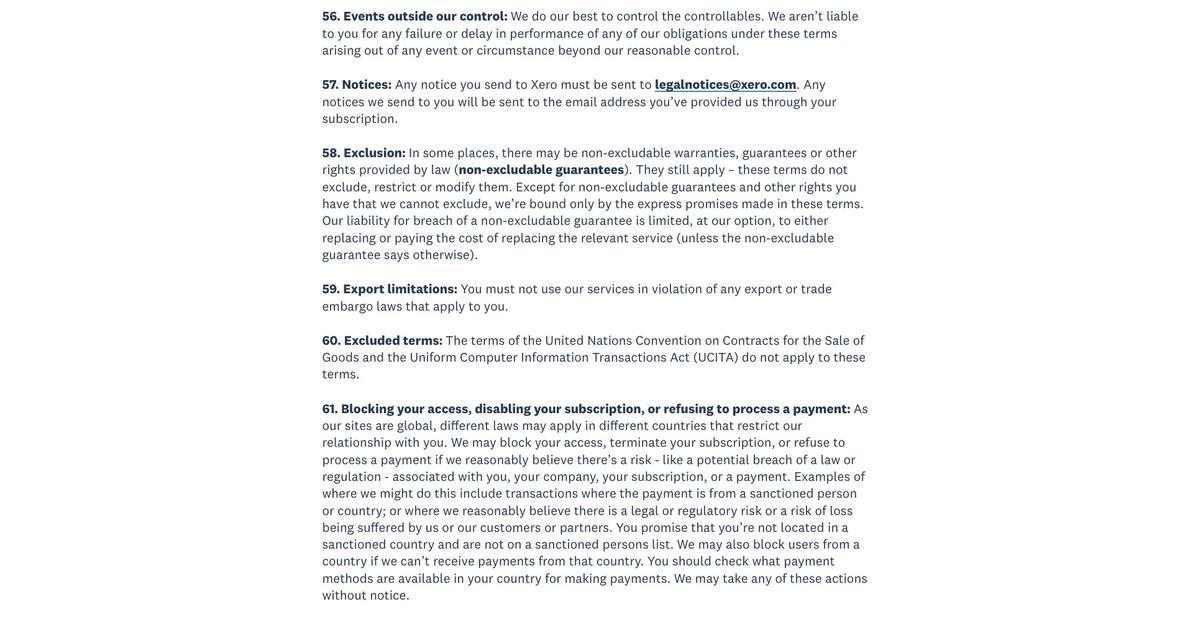Task type: describe. For each thing, give the bounding box(es) containing it.
modify
[[435, 178, 475, 195]]

apply inside as our sites are global, different laws may apply in different countries that restrict our relationship with you. we may block your access, terminate your subscription, or refuse to process a payment if we reasonably believe there's a risk - like a potential breach of a law or regulation - associated with you, your company, your subscription, or a payment. examples of where we might do this include transactions where the payment is from a sanctioned person or country; or where we reasonably believe there is a legal or regulatory risk or a risk of loss being suffered by us or our customers or partners. you promise that you're not located in a sanctioned country and are not on a sanctioned persons list. we may also block users from a country if we can't receive payments from that country. you should check what payment methods are available in your country for making payments. we may take any of these actions without notice.
[[550, 417, 582, 434]]

except
[[516, 178, 556, 195]]

any inside . any notices we send to you will be sent to the email address you've provided us through your subscription.
[[803, 76, 826, 93]]

exclusion:
[[344, 144, 406, 161]]

xero
[[531, 76, 557, 93]]

our up performance
[[550, 8, 569, 24]]

payments
[[478, 553, 535, 569]]

the inside as our sites are global, different laws may apply in different countries that restrict our relationship with you. we may block your access, terminate your subscription, or refuse to process a payment if we reasonably believe there's a risk - like a potential breach of a law or regulation - associated with you, your company, your subscription, or a payment. examples of where we might do this include transactions where the payment is from a sanctioned person or country; or where we reasonably believe there is a legal or regulatory risk or a risk of loss being suffered by us or our customers or partners. you promise that you're not located in a sanctioned country and are not on a sanctioned persons list. we may also block users from a country if we can't receive payments from that country. you should check what payment methods are available in your country for making payments. we may take any of these actions without notice.
[[620, 485, 639, 502]]

users
[[788, 536, 819, 553]]

regulation
[[322, 468, 381, 485]]

you've
[[649, 93, 687, 110]]

excludable inside in some places, there may be non-excludable warranties, guarantees or other rights provided by law (
[[608, 144, 671, 161]]

computer
[[460, 349, 518, 365]]

your right disabling
[[534, 400, 562, 417]]

these inside we do our best to control the controllables. we aren't liable to you for any failure or delay in performance of any of our obligations under these terms arising out of any event or circumstance beyond our reasonable control.
[[768, 25, 800, 41]]

some
[[423, 144, 454, 161]]

is inside ). they still apply – these terms do not exclude, restrict or modify them. except for non-excludable guarantees and other rights you have that we cannot exclude, we're bound only by the express promises made in these terms. our liability for breach of a non-excludable guarantee is limited, at our option, to either replacing or paying the cost of replacing the relevant service (unless the non-excludable guarantee says otherwise).
[[636, 212, 645, 229]]

actions
[[825, 570, 868, 586]]

your down there's
[[602, 468, 628, 485]]

might
[[380, 485, 413, 502]]

0 vertical spatial with
[[395, 434, 420, 451]]

any up out on the top left of the page
[[381, 25, 402, 41]]

that inside ). they still apply – these terms do not exclude, restrict or modify them. except for non-excludable guarantees and other rights you have that we cannot exclude, we're bound only by the express promises made in these terms. our liability for breach of a non-excludable guarantee is limited, at our option, to either replacing or paying the cost of replacing the relevant service (unless the non-excludable guarantee says otherwise).
[[353, 195, 377, 212]]

2 vertical spatial payment
[[784, 553, 835, 569]]

the down the 60. excluded terms:
[[387, 349, 407, 365]]

without
[[322, 587, 367, 603]]

our right 'beyond'
[[604, 42, 624, 58]]

we up associated
[[446, 451, 462, 468]]

should
[[672, 553, 712, 569]]

for inside the terms of the united nations convention on contracts for the sale of goods and the uniform computer information transactions act (ucita) do not apply to these terms.
[[783, 332, 799, 349]]

legalnotices@xero.com
[[655, 76, 797, 93]]

take
[[723, 570, 748, 586]]

58. exclusion:
[[322, 144, 409, 161]]

arising
[[322, 42, 361, 58]]

2 vertical spatial subscription,
[[631, 468, 707, 485]]

terms:
[[403, 332, 443, 349]]

that inside you must not use our services in violation of any export or trade embargo laws that apply to you.
[[406, 297, 430, 314]]

violation
[[652, 280, 702, 297]]

your up company,
[[535, 434, 561, 451]]

united
[[545, 332, 584, 349]]

liability
[[347, 212, 390, 229]]

apply inside ). they still apply – these terms do not exclude, restrict or modify them. except for non-excludable guarantees and other rights you have that we cannot exclude, we're bound only by the express promises made in these terms. our liability for breach of a non-excludable guarantee is limited, at our option, to either replacing or paying the cost of replacing the relevant service (unless the non-excludable guarantee says otherwise).
[[693, 161, 725, 178]]

by inside ). they still apply – these terms do not exclude, restrict or modify them. except for non-excludable guarantees and other rights you have that we cannot exclude, we're bound only by the express promises made in these terms. our liability for breach of a non-excludable guarantee is limited, at our option, to either replacing or paying the cost of replacing the relevant service (unless the non-excludable guarantee says otherwise).
[[598, 195, 612, 212]]

2 horizontal spatial country
[[497, 570, 542, 586]]

1 horizontal spatial must
[[561, 76, 590, 93]]

us inside as our sites are global, different laws may apply in different countries that restrict our relationship with you. we may block your access, terminate your subscription, or refuse to process a payment if we reasonably believe there's a risk - like a potential breach of a law or regulation - associated with you, your company, your subscription, or a payment. examples of where we might do this include transactions where the payment is from a sanctioned person or country; or where we reasonably believe there is a legal or regulatory risk or a risk of loss being suffered by us or our customers or partners. you promise that you're not located in a sanctioned country and are not on a sanctioned persons list. we may also block users from a country if we can't receive payments from that country. you should check what payment methods are available in your country for making payments. we may take any of these actions without notice.
[[425, 519, 439, 536]]

may down should
[[695, 570, 719, 586]]

can't
[[401, 553, 430, 569]]

0 vertical spatial are
[[375, 417, 394, 434]]

there's
[[577, 451, 617, 468]]

of down best
[[587, 25, 599, 41]]

0 horizontal spatial exclude,
[[322, 178, 371, 195]]

apply inside you must not use our services in violation of any export or trade embargo laws that apply to you.
[[433, 297, 465, 314]]

our up receive
[[457, 519, 477, 536]]

1 horizontal spatial country
[[390, 536, 435, 553]]

email
[[565, 93, 597, 110]]

1 horizontal spatial from
[[709, 485, 736, 502]]

of up person
[[854, 468, 865, 485]]

making
[[564, 570, 607, 586]]

your up global,
[[397, 400, 425, 417]]

information
[[521, 349, 589, 365]]

you inside we do our best to control the controllables. we aren't liable to you for any failure or delay in performance of any of our obligations under these terms arising out of any event or circumstance beyond our reasonable control.
[[338, 25, 359, 41]]

excludable up the except
[[486, 161, 553, 178]]

the up the information
[[523, 332, 542, 349]]

a down terminate
[[620, 451, 627, 468]]

2 horizontal spatial is
[[696, 485, 706, 502]]

legalnotices@xero.com link
[[655, 76, 797, 96]]

2 horizontal spatial sanctioned
[[750, 485, 814, 502]]

1 horizontal spatial sent
[[611, 76, 636, 93]]

to right best
[[601, 8, 613, 24]]

. any notices we send to you will be sent to the email address you've provided us through your subscription.
[[322, 76, 837, 127]]

1 vertical spatial payment
[[642, 485, 693, 502]]

do inside ). they still apply – these terms do not exclude, restrict or modify them. except for non-excludable guarantees and other rights you have that we cannot exclude, we're bound only by the express promises made in these terms. our liability for breach of a non-excludable guarantee is limited, at our option, to either replacing or paying the cost of replacing the relevant service (unless the non-excludable guarantee says otherwise).
[[810, 161, 825, 178]]

in some places, there may be non-excludable warranties, guarantees or other rights provided by law (
[[322, 144, 857, 178]]

a left the payment:
[[783, 400, 790, 417]]

these up either
[[791, 195, 823, 212]]

by inside in some places, there may be non-excludable warranties, guarantees or other rights provided by law (
[[414, 161, 428, 178]]

relevant
[[581, 229, 629, 246]]

to inside you must not use our services in violation of any export or trade embargo laws that apply to you.
[[468, 297, 481, 314]]

0 horizontal spatial country
[[322, 553, 367, 569]]

event
[[426, 42, 458, 58]]

our up "refuse"
[[783, 417, 802, 434]]

a right like
[[687, 451, 693, 468]]

persons
[[602, 536, 649, 553]]

payment:
[[793, 400, 851, 417]]

2 horizontal spatial risk
[[791, 502, 812, 519]]

be inside in some places, there may be non-excludable warranties, guarantees or other rights provided by law (
[[563, 144, 578, 161]]

delay
[[461, 25, 492, 41]]

a down relationship
[[371, 451, 377, 468]]

places,
[[457, 144, 499, 161]]

relationship
[[322, 434, 392, 451]]

you inside ). they still apply – these terms do not exclude, restrict or modify them. except for non-excludable guarantees and other rights you have that we cannot exclude, we're bound only by the express promises made in these terms. our liability for breach of a non-excludable guarantee is limited, at our option, to either replacing or paying the cost of replacing the relevant service (unless the non-excludable guarantee says otherwise).
[[836, 178, 857, 195]]

to right the refusing
[[717, 400, 730, 417]]

controllables.
[[684, 8, 765, 24]]

1 vertical spatial are
[[463, 536, 481, 553]]

59.
[[322, 280, 340, 297]]

process inside as our sites are global, different laws may apply in different countries that restrict our relationship with you. we may block your access, terminate your subscription, or refuse to process a payment if we reasonably believe there's a risk - like a potential breach of a law or regulation - associated with you, your company, your subscription, or a payment. examples of where we might do this include transactions where the payment is from a sanctioned person or country; or where we reasonably believe there is a legal or regulatory risk or a risk of loss being suffered by us or our customers or partners. you promise that you're not located in a sanctioned country and are not on a sanctioned persons list. we may also block users from a country if we can't receive payments from that country. you should check what payment methods are available in your country for making payments. we may take any of these actions without notice.
[[322, 451, 367, 468]]

says
[[384, 246, 410, 263]]

1 horizontal spatial process
[[732, 400, 780, 417]]

0 horizontal spatial access,
[[428, 400, 472, 417]]

the up otherwise).
[[436, 229, 455, 246]]

and inside as our sites are global, different laws may apply in different countries that restrict our relationship with you. we may block your access, terminate your subscription, or refuse to process a payment if we reasonably believe there's a risk - like a potential breach of a law or regulation - associated with you, your company, your subscription, or a payment. examples of where we might do this include transactions where the payment is from a sanctioned person or country; or where we reasonably believe there is a legal or regulatory risk or a risk of loss being suffered by us or our customers or partners. you promise that you're not located in a sanctioned country and are not on a sanctioned persons list. we may also block users from a country if we can't receive payments from that country. you should check what payment methods are available in your country for making payments. we may take any of these actions without notice.
[[438, 536, 460, 553]]

and inside the terms of the united nations convention on contracts for the sale of goods and the uniform computer information transactions act (ucita) do not apply to these terms.
[[362, 349, 384, 365]]

control:
[[460, 8, 508, 24]]

them.
[[479, 178, 512, 195]]

address
[[600, 93, 646, 110]]

1 vertical spatial exclude,
[[443, 195, 492, 212]]

58.
[[322, 144, 341, 161]]

a down customers
[[525, 536, 532, 553]]

subscription.
[[322, 110, 398, 127]]

failure
[[405, 25, 442, 41]]

our down 61.
[[322, 417, 342, 434]]

refuse
[[794, 434, 830, 451]]

a up located in the right bottom of the page
[[781, 502, 787, 519]]

we up performance
[[511, 8, 528, 24]]

we left aren't
[[768, 8, 786, 24]]

they
[[636, 161, 664, 178]]

1 vertical spatial subscription,
[[699, 434, 775, 451]]

1 horizontal spatial send
[[484, 76, 512, 93]]

payments.
[[610, 570, 671, 586]]

to down the notice
[[418, 93, 430, 110]]

1 vertical spatial with
[[458, 468, 483, 485]]

sites
[[345, 417, 372, 434]]

obligations
[[663, 25, 728, 41]]

that up making
[[569, 553, 593, 569]]

suffered
[[357, 519, 405, 536]]

laws inside as our sites are global, different laws may apply in different countries that restrict our relationship with you. we may block your access, terminate your subscription, or refuse to process a payment if we reasonably believe there's a risk - like a potential breach of a law or regulation - associated with you, your company, your subscription, or a payment. examples of where we might do this include transactions where the payment is from a sanctioned person or country; or where we reasonably believe there is a legal or regulatory risk or a risk of loss being suffered by us or our customers or partners. you promise that you're not located in a sanctioned country and are not on a sanctioned persons list. we may also block users from a country if we can't receive payments from that country. you should check what payment methods are available in your country for making payments. we may take any of these actions without notice.
[[493, 417, 519, 434]]

the down only
[[558, 229, 578, 246]]

you. inside as our sites are global, different laws may apply in different countries that restrict our relationship with you. we may block your access, terminate your subscription, or refuse to process a payment if we reasonably believe there's a risk - like a potential breach of a law or regulation - associated with you, your company, your subscription, or a payment. examples of where we might do this include transactions where the payment is from a sanctioned person or country; or where we reasonably believe there is a legal or regulatory risk or a risk of loss being suffered by us or our customers or partners. you promise that you're not located in a sanctioned country and are not on a sanctioned persons list. we may also block users from a country if we can't receive payments from that country. you should check what payment methods are available in your country for making payments. we may take any of these actions without notice.
[[423, 434, 448, 451]]

notices
[[322, 93, 365, 110]]

1 horizontal spatial risk
[[741, 502, 762, 519]]

not inside the terms of the united nations convention on contracts for the sale of goods and the uniform computer information transactions act (ucita) do not apply to these terms.
[[760, 349, 779, 365]]

0 vertical spatial subscription,
[[564, 400, 645, 417]]

a down "refuse"
[[811, 451, 817, 468]]

59. export limitations:
[[322, 280, 461, 297]]

or inside in some places, there may be non-excludable warranties, guarantees or other rights provided by law (
[[810, 144, 822, 161]]

0 horizontal spatial -
[[385, 468, 389, 485]]

to inside as our sites are global, different laws may apply in different countries that restrict our relationship with you. we may block your access, terminate your subscription, or refuse to process a payment if we reasonably believe there's a risk - like a potential breach of a law or regulation - associated with you, your company, your subscription, or a payment. examples of where we might do this include transactions where the payment is from a sanctioned person or country; or where we reasonably believe there is a legal or regulatory risk or a risk of loss being suffered by us or our customers or partners. you promise that you're not located in a sanctioned country and are not on a sanctioned persons list. we may also block users from a country if we can't receive payments from that country. you should check what payment methods are available in your country for making payments. we may take any of these actions without notice.
[[833, 434, 845, 451]]

excludable down ). at the right of the page
[[605, 178, 668, 195]]

1 different from the left
[[440, 417, 490, 434]]

you inside you must not use our services in violation of any export or trade embargo laws that apply to you.
[[461, 280, 482, 297]]

0 horizontal spatial from
[[538, 553, 566, 569]]

a left legal
[[621, 502, 628, 519]]

do inside the terms of the united nations convention on contracts for the sale of goods and the uniform computer information transactions act (ucita) do not apply to these terms.
[[742, 349, 757, 365]]

associated
[[392, 468, 455, 485]]

may up should
[[698, 536, 723, 553]]

our up reasonable
[[641, 25, 660, 41]]

0 vertical spatial believe
[[532, 451, 574, 468]]

this
[[434, 485, 456, 502]]

provided inside in some places, there may be non-excludable warranties, guarantees or other rights provided by law (
[[359, 161, 410, 178]]

excludable down bound
[[507, 212, 571, 229]]

services
[[587, 280, 635, 297]]

to inside ). they still apply – these terms do not exclude, restrict or modify them. except for non-excludable guarantees and other rights you have that we cannot exclude, we're bound only by the express promises made in these terms. our liability for breach of a non-excludable guarantee is limited, at our option, to either replacing or paying the cost of replacing the relevant service (unless the non-excludable guarantee says otherwise).
[[779, 212, 791, 229]]

use
[[541, 280, 561, 297]]

made
[[742, 195, 774, 212]]

of down what
[[775, 570, 787, 586]]

promises
[[685, 195, 738, 212]]

we down should
[[674, 570, 692, 586]]

). they still apply – these terms do not exclude, restrict or modify them. except for non-excludable guarantees and other rights you have that we cannot exclude, we're bound only by the express promises made in these terms. our liability for breach of a non-excludable guarantee is limited, at our option, to either replacing or paying the cost of replacing the relevant service (unless the non-excludable guarantee says otherwise).
[[322, 161, 864, 263]]

notices:
[[342, 76, 392, 93]]

like
[[663, 451, 683, 468]]

the inside . any notices we send to you will be sent to the email address you've provided us through your subscription.
[[543, 93, 562, 110]]

for up paying at the left top of page
[[393, 212, 410, 229]]

excludable down either
[[771, 229, 834, 246]]

a down payment.
[[740, 485, 746, 502]]

any down failure
[[402, 42, 422, 58]]

regulatory
[[677, 502, 737, 519]]

receive
[[433, 553, 475, 569]]

control.
[[694, 42, 740, 58]]

you inside . any notices we send to you will be sent to the email address you've provided us through your subscription.
[[434, 93, 455, 110]]

a down potential
[[726, 468, 733, 485]]

to inside the terms of the united nations convention on contracts for the sale of goods and the uniform computer information transactions act (ucita) do not apply to these terms.
[[818, 349, 830, 365]]

outside
[[388, 8, 433, 24]]

for inside as our sites are global, different laws may apply in different countries that restrict our relationship with you. we may block your access, terminate your subscription, or refuse to process a payment if we reasonably believe there's a risk - like a potential breach of a law or regulation - associated with you, your company, your subscription, or a payment. examples of where we might do this include transactions where the payment is from a sanctioned person or country; or where we reasonably believe there is a legal or regulatory risk or a risk of loss being suffered by us or our customers or partners. you promise that you're not located in a sanctioned country and are not on a sanctioned persons list. we may also block users from a country if we can't receive payments from that country. you should check what payment methods are available in your country for making payments. we may take any of these actions without notice.
[[545, 570, 561, 586]]

0 horizontal spatial if
[[370, 553, 378, 569]]

the down ). at the right of the page
[[615, 195, 634, 212]]

we down this
[[443, 502, 459, 519]]

the left sale
[[803, 332, 822, 349]]

to down the "56." in the top of the page
[[322, 25, 334, 41]]

of down control
[[626, 25, 637, 41]]

reasonable
[[627, 42, 691, 58]]

we up should
[[677, 536, 695, 553]]

by inside as our sites are global, different laws may apply in different countries that restrict our relationship with you. we may block your access, terminate your subscription, or refuse to process a payment if we reasonably believe there's a risk - like a potential breach of a law or regulation - associated with you, your company, your subscription, or a payment. examples of where we might do this include transactions where the payment is from a sanctioned person or country; or where we reasonably believe there is a legal or regulatory risk or a risk of loss being suffered by us or our customers or partners. you promise that you're not located in a sanctioned country and are not on a sanctioned persons list. we may also block users from a country if we can't receive payments from that country. you should check what payment methods are available in your country for making payments. we may take any of these actions without notice.
[[408, 519, 422, 536]]

of up computer
[[508, 332, 520, 349]]

partners.
[[560, 519, 613, 536]]

for up only
[[559, 178, 575, 195]]

that up potential
[[710, 417, 734, 434]]

of left loss
[[815, 502, 826, 519]]

of right sale
[[853, 332, 864, 349]]

payment.
[[736, 468, 791, 485]]

2 different from the left
[[599, 417, 649, 434]]

access, inside as our sites are global, different laws may apply in different countries that restrict our relationship with you. we may block your access, terminate your subscription, or refuse to process a payment if we reasonably believe there's a risk - like a potential breach of a law or regulation - associated with you, your company, your subscription, or a payment. examples of where we might do this include transactions where the payment is from a sanctioned person or country; or where we reasonably believe there is a legal or regulatory risk or a risk of loss being suffered by us or our customers or partners. you promise that you're not located in a sanctioned country and are not on a sanctioned persons list. we may also block users from a country if we can't receive payments from that country. you should check what payment methods are available in your country for making payments. we may take any of these actions without notice.
[[564, 434, 607, 451]]

or inside you must not use our services in violation of any export or trade embargo laws that apply to you.
[[786, 280, 798, 297]]

we up country;
[[360, 485, 376, 502]]

what
[[752, 553, 781, 569]]

61.
[[322, 400, 338, 417]]

the inside we do our best to control the controllables. we aren't liable to you for any failure or delay in performance of any of our obligations under these terms arising out of any event or circumstance beyond our reasonable control.
[[662, 8, 681, 24]]

of right out on the top left of the page
[[387, 42, 398, 58]]

1 replacing from the left
[[322, 229, 376, 246]]

).
[[624, 161, 633, 178]]

1 horizontal spatial you
[[616, 519, 638, 536]]

may up you,
[[472, 434, 496, 451]]

0 horizontal spatial guarantees
[[556, 161, 624, 178]]

1 horizontal spatial sanctioned
[[535, 536, 599, 553]]

2 replacing from the left
[[501, 229, 555, 246]]

to up the address
[[640, 76, 652, 93]]

2 vertical spatial you
[[647, 553, 669, 569]]

to left xero
[[515, 76, 528, 93]]

your down countries
[[670, 434, 696, 451]]

under
[[731, 25, 765, 41]]

may down disabling
[[522, 417, 546, 434]]

we up associated
[[451, 434, 469, 451]]

provided inside . any notices we send to you will be sent to the email address you've provided us through your subscription.
[[690, 93, 742, 110]]

1 horizontal spatial block
[[753, 536, 785, 553]]

other inside ). they still apply – these terms do not exclude, restrict or modify them. except for non-excludable guarantees and other rights you have that we cannot exclude, we're bound only by the express promises made in these terms. our liability for breach of a non-excludable guarantee is limited, at our option, to either replacing or paying the cost of replacing the relevant service (unless the non-excludable guarantee says otherwise).
[[764, 178, 796, 195]]

2 horizontal spatial where
[[581, 485, 616, 502]]



Task type: vqa. For each thing, say whether or not it's contained in the screenshot.
Last name text field
no



Task type: locate. For each thing, give the bounding box(es) containing it.
do down associated
[[416, 485, 431, 502]]

available
[[398, 570, 450, 586]]

these inside as our sites are global, different laws may apply in different countries that restrict our relationship with you. we may block your access, terminate your subscription, or refuse to process a payment if we reasonably believe there's a risk - like a potential breach of a law or regulation - associated with you, your company, your subscription, or a payment. examples of where we might do this include transactions where the payment is from a sanctioned person or country; or where we reasonably believe there is a legal or regulatory risk or a risk of loss being suffered by us or our customers or partners. you promise that you're not located in a sanctioned country and are not on a sanctioned persons list. we may also block users from a country if we can't receive payments from that country. you should check what payment methods are available in your country for making payments. we may take any of these actions without notice.
[[790, 570, 822, 586]]

paying
[[395, 229, 433, 246]]

you.
[[484, 297, 509, 314], [423, 434, 448, 451]]

these inside the terms of the united nations convention on contracts for the sale of goods and the uniform computer information transactions act (ucita) do not apply to these terms.
[[834, 349, 866, 365]]

0 horizontal spatial risk
[[630, 451, 652, 468]]

located
[[781, 519, 824, 536]]

different up terminate
[[599, 417, 649, 434]]

the
[[662, 8, 681, 24], [543, 93, 562, 110], [615, 195, 634, 212], [436, 229, 455, 246], [558, 229, 578, 246], [722, 229, 741, 246], [523, 332, 542, 349], [803, 332, 822, 349], [387, 349, 407, 365], [620, 485, 639, 502]]

0 vertical spatial and
[[739, 178, 761, 195]]

will
[[458, 93, 478, 110]]

guarantees up only
[[556, 161, 624, 178]]

0 horizontal spatial you.
[[423, 434, 448, 451]]

0 vertical spatial exclude,
[[322, 178, 371, 195]]

access, up global,
[[428, 400, 472, 417]]

block down disabling
[[500, 434, 532, 451]]

0 vertical spatial other
[[826, 144, 857, 161]]

person
[[817, 485, 857, 502]]

promise
[[641, 519, 688, 536]]

sent right will
[[499, 93, 524, 110]]

in down receive
[[454, 570, 464, 586]]

2 horizontal spatial guarantees
[[742, 144, 807, 161]]

laws down disabling
[[493, 417, 519, 434]]

0 horizontal spatial block
[[500, 434, 532, 451]]

the down the 'option,'
[[722, 229, 741, 246]]

and inside ). they still apply – these terms do not exclude, restrict or modify them. except for non-excludable guarantees and other rights you have that we cannot exclude, we're bound only by the express promises made in these terms. our liability for breach of a non-excludable guarantee is limited, at our option, to either replacing or paying the cost of replacing the relevant service (unless the non-excludable guarantee says otherwise).
[[739, 178, 761, 195]]

0 vertical spatial on
[[705, 332, 719, 349]]

sanctioned down payment.
[[750, 485, 814, 502]]

that down regulatory
[[691, 519, 715, 536]]

rights inside ). they still apply – these terms do not exclude, restrict or modify them. except for non-excludable guarantees and other rights you have that we cannot exclude, we're bound only by the express promises made in these terms. our liability for breach of a non-excludable guarantee is limited, at our option, to either replacing or paying the cost of replacing the relevant service (unless the non-excludable guarantee says otherwise).
[[799, 178, 832, 195]]

terms
[[803, 25, 837, 41], [773, 161, 807, 178], [471, 332, 505, 349]]

non-excludable guarantees
[[459, 161, 624, 178]]

2 vertical spatial and
[[438, 536, 460, 553]]

(
[[454, 161, 459, 178]]

at
[[696, 212, 708, 229]]

1 vertical spatial guarantee
[[322, 246, 381, 263]]

0 vertical spatial block
[[500, 434, 532, 451]]

access, up there's
[[564, 434, 607, 451]]

in inside we do our best to control the controllables. we aren't liable to you for any failure or delay in performance of any of our obligations under these terms arising out of any event or circumstance beyond our reasonable control.
[[496, 25, 506, 41]]

in down 61. blocking your access, disabling your subscription, or refusing to process a payment:
[[585, 417, 596, 434]]

any inside you must not use our services in violation of any export or trade embargo laws that apply to you.
[[720, 280, 741, 297]]

1 vertical spatial believe
[[529, 502, 571, 519]]

0 vertical spatial provided
[[690, 93, 742, 110]]

any down what
[[751, 570, 772, 586]]

any left the notice
[[395, 76, 417, 93]]

subscription,
[[564, 400, 645, 417], [699, 434, 775, 451], [631, 468, 707, 485]]

you're
[[718, 519, 755, 536]]

for inside we do our best to control the controllables. we aren't liable to you for any failure or delay in performance of any of our obligations under these terms arising out of any event or circumstance beyond our reasonable control.
[[362, 25, 378, 41]]

you
[[338, 25, 359, 41], [460, 76, 481, 93], [434, 93, 455, 110], [836, 178, 857, 195]]

guarantee up export
[[322, 246, 381, 263]]

if up associated
[[435, 451, 443, 468]]

2 horizontal spatial from
[[823, 536, 850, 553]]

as
[[854, 400, 868, 417]]

are up receive
[[463, 536, 481, 553]]

0 horizontal spatial and
[[362, 349, 384, 365]]

process up regulation
[[322, 451, 367, 468]]

1 horizontal spatial where
[[405, 502, 440, 519]]

0 vertical spatial restrict
[[374, 178, 417, 195]]

if
[[435, 451, 443, 468], [370, 553, 378, 569]]

rights inside in some places, there may be non-excludable warranties, guarantees or other rights provided by law (
[[322, 161, 356, 178]]

where down this
[[405, 502, 440, 519]]

replacing down our
[[322, 229, 376, 246]]

terms inside ). they still apply – these terms do not exclude, restrict or modify them. except for non-excludable guarantees and other rights you have that we cannot exclude, we're bound only by the express promises made in these terms. our liability for breach of a non-excludable guarantee is limited, at our option, to either replacing or paying the cost of replacing the relevant service (unless the non-excludable guarantee says otherwise).
[[773, 161, 807, 178]]

transactions
[[592, 349, 667, 365]]

there up non-excludable guarantees
[[502, 144, 533, 161]]

1 horizontal spatial payment
[[642, 485, 693, 502]]

0 vertical spatial you
[[461, 280, 482, 297]]

2 horizontal spatial payment
[[784, 553, 835, 569]]

as our sites are global, different laws may apply in different countries that restrict our relationship with you. we may block your access, terminate your subscription, or refuse to process a payment if we reasonably believe there's a risk - like a potential breach of a law or regulation - associated with you, your company, your subscription, or a payment. examples of where we might do this include transactions where the payment is from a sanctioned person or country; or where we reasonably believe there is a legal or regulatory risk or a risk of loss being suffered by us or our customers or partners. you promise that you're not located in a sanctioned country and are not on a sanctioned persons list. we may also block users from a country if we can't receive payments from that country. you should check what payment methods are available in your country for making payments. we may take any of these actions without notice.
[[322, 400, 868, 603]]

2 any from the left
[[803, 76, 826, 93]]

we inside ). they still apply – these terms do not exclude, restrict or modify them. except for non-excludable guarantees and other rights you have that we cannot exclude, we're bound only by the express promises made in these terms. our liability for breach of a non-excludable guarantee is limited, at our option, to either replacing or paying the cost of replacing the relevant service (unless the non-excludable guarantee says otherwise).
[[380, 195, 396, 212]]

2 vertical spatial by
[[408, 519, 422, 536]]

0 vertical spatial process
[[732, 400, 780, 417]]

1 vertical spatial process
[[322, 451, 367, 468]]

a inside ). they still apply – these terms do not exclude, restrict or modify them. except for non-excludable guarantees and other rights you have that we cannot exclude, we're bound only by the express promises made in these terms. our liability for breach of a non-excludable guarantee is limited, at our option, to either replacing or paying the cost of replacing the relevant service (unless the non-excludable guarantee says otherwise).
[[471, 212, 478, 229]]

from up regulatory
[[709, 485, 736, 502]]

provided
[[690, 93, 742, 110], [359, 161, 410, 178]]

your down payments
[[468, 570, 493, 586]]

1 horizontal spatial any
[[803, 76, 826, 93]]

best
[[572, 8, 598, 24]]

different
[[440, 417, 490, 434], [599, 417, 649, 434]]

1 horizontal spatial you.
[[484, 297, 509, 314]]

1 horizontal spatial on
[[705, 332, 719, 349]]

is up partners.
[[608, 502, 618, 519]]

that
[[353, 195, 377, 212], [406, 297, 430, 314], [710, 417, 734, 434], [691, 519, 715, 536], [569, 553, 593, 569]]

country;
[[337, 502, 386, 519]]

bound
[[529, 195, 566, 212]]

there inside as our sites are global, different laws may apply in different countries that restrict our relationship with you. we may block your access, terminate your subscription, or refuse to process a payment if we reasonably believe there's a risk - like a potential breach of a law or regulation - associated with you, your company, your subscription, or a payment. examples of where we might do this include transactions where the payment is from a sanctioned person or country; or where we reasonably believe there is a legal or regulatory risk or a risk of loss being suffered by us or our customers or partners. you promise that you're not located in a sanctioned country and are not on a sanctioned persons list. we may also block users from a country if we can't receive payments from that country. you should check what payment methods are available in your country for making payments. we may take any of these actions without notice.
[[574, 502, 605, 519]]

and up made
[[739, 178, 761, 195]]

embargo
[[322, 297, 373, 314]]

(ucita)
[[693, 349, 739, 365]]

have
[[322, 195, 349, 212]]

apply inside the terms of the united nations convention on contracts for the sale of goods and the uniform computer information transactions act (ucita) do not apply to these terms.
[[783, 349, 815, 365]]

60.
[[322, 332, 341, 349]]

1 horizontal spatial there
[[574, 502, 605, 519]]

countries
[[652, 417, 707, 434]]

your up the transactions
[[514, 468, 540, 485]]

1 vertical spatial there
[[574, 502, 605, 519]]

1 vertical spatial restrict
[[737, 417, 780, 434]]

these down aren't
[[768, 25, 800, 41]]

and
[[739, 178, 761, 195], [362, 349, 384, 365], [438, 536, 460, 553]]

non- inside in some places, there may be non-excludable warranties, guarantees or other rights provided by law (
[[581, 144, 608, 161]]

breach inside ). they still apply – these terms do not exclude, restrict or modify them. except for non-excludable guarantees and other rights you have that we cannot exclude, we're bound only by the express promises made in these terms. our liability for breach of a non-excludable guarantee is limited, at our option, to either replacing or paying the cost of replacing the relevant service (unless the non-excludable guarantee says otherwise).
[[413, 212, 453, 229]]

terms. inside ). they still apply – these terms do not exclude, restrict or modify them. except for non-excludable guarantees and other rights you have that we cannot exclude, we're bound only by the express promises made in these terms. our liability for breach of a non-excludable guarantee is limited, at our option, to either replacing or paying the cost of replacing the relevant service (unless the non-excludable guarantee says otherwise).
[[826, 195, 864, 212]]

our inside ). they still apply – these terms do not exclude, restrict or modify them. except for non-excludable guarantees and other rights you have that we cannot exclude, we're bound only by the express promises made in these terms. our liability for breach of a non-excludable guarantee is limited, at our option, to either replacing or paying the cost of replacing the relevant service (unless the non-excludable guarantee says otherwise).
[[711, 212, 731, 229]]

terms up made
[[773, 161, 807, 178]]

cannot
[[399, 195, 440, 212]]

exclude,
[[322, 178, 371, 195], [443, 195, 492, 212]]

must inside you must not use our services in violation of any export or trade embargo laws that apply to you.
[[485, 280, 515, 297]]

aren't
[[789, 8, 823, 24]]

of inside you must not use our services in violation of any export or trade embargo laws that apply to you.
[[706, 280, 717, 297]]

goods
[[322, 349, 359, 365]]

do inside as our sites are global, different laws may apply in different countries that restrict our relationship with you. we may block your access, terminate your subscription, or refuse to process a payment if we reasonably believe there's a risk - like a potential breach of a law or regulation - associated with you, your company, your subscription, or a payment. examples of where we might do this include transactions where the payment is from a sanctioned person or country; or where we reasonably believe there is a legal or regulatory risk or a risk of loss being suffered by us or our customers or partners. you promise that you're not located in a sanctioned country and are not on a sanctioned persons list. we may also block users from a country if we can't receive payments from that country. you should check what payment methods are available in your country for making payments. we may take any of these actions without notice.
[[416, 485, 431, 502]]

performance
[[510, 25, 584, 41]]

any inside as our sites are global, different laws may apply in different countries that restrict our relationship with you. we may block your access, terminate your subscription, or refuse to process a payment if we reasonably believe there's a risk - like a potential breach of a law or regulation - associated with you, your company, your subscription, or a payment. examples of where we might do this include transactions where the payment is from a sanctioned person or country; or where we reasonably believe there is a legal or regulatory risk or a risk of loss being suffered by us or our customers or partners. you promise that you're not located in a sanctioned country and are not on a sanctioned persons list. we may also block users from a country if we can't receive payments from that country. you should check what payment methods are available in your country for making payments. we may take any of these actions without notice.
[[751, 570, 772, 586]]

notice
[[421, 76, 457, 93]]

1 vertical spatial breach
[[753, 451, 793, 468]]

apply down limitations:
[[433, 297, 465, 314]]

law left (
[[431, 161, 451, 178]]

0 horizontal spatial where
[[322, 485, 357, 502]]

0 horizontal spatial laws
[[376, 297, 402, 314]]

terms inside we do our best to control the controllables. we aren't liable to you for any failure or delay in performance of any of our obligations under these terms arising out of any event or circumstance beyond our reasonable control.
[[803, 25, 837, 41]]

terms inside the terms of the united nations convention on contracts for the sale of goods and the uniform computer information transactions act (ucita) do not apply to these terms.
[[471, 332, 505, 349]]

must up email
[[561, 76, 590, 93]]

you down list.
[[647, 553, 669, 569]]

0 vertical spatial payment
[[381, 451, 432, 468]]

you up persons
[[616, 519, 638, 536]]

not inside you must not use our services in violation of any export or trade embargo laws that apply to you.
[[518, 280, 538, 297]]

the down 57. notices: any notice you send to xero must be sent to legalnotices@xero.com
[[543, 93, 562, 110]]

1 horizontal spatial exclude,
[[443, 195, 492, 212]]

we do our best to control the controllables. we aren't liable to you for any failure or delay in performance of any of our obligations under these terms arising out of any event or circumstance beyond our reasonable control.
[[322, 8, 859, 58]]

not inside ). they still apply – these terms do not exclude, restrict or modify them. except for non-excludable guarantees and other rights you have that we cannot exclude, we're bound only by the express promises made in these terms. our liability for breach of a non-excludable guarantee is limited, at our option, to either replacing or paying the cost of replacing the relevant service (unless the non-excludable guarantee says otherwise).
[[828, 161, 848, 178]]

sale
[[825, 332, 850, 349]]

provided down exclusion:
[[359, 161, 410, 178]]

apply down warranties,
[[693, 161, 725, 178]]

1 vertical spatial laws
[[493, 417, 519, 434]]

in down loss
[[828, 519, 838, 536]]

the up obligations
[[662, 8, 681, 24]]

any right . at the right top of the page
[[803, 76, 826, 93]]

in inside you must not use our services in violation of any export or trade embargo laws that apply to you.
[[638, 280, 649, 297]]

may
[[536, 144, 560, 161], [522, 417, 546, 434], [472, 434, 496, 451], [698, 536, 723, 553], [695, 570, 719, 586]]

restrict inside as our sites are global, different laws may apply in different countries that restrict our relationship with you. we may block your access, terminate your subscription, or refuse to process a payment if we reasonably believe there's a risk - like a potential breach of a law or regulation - associated with you, your company, your subscription, or a payment. examples of where we might do this include transactions where the payment is from a sanctioned person or country; or where we reasonably believe there is a legal or regulatory risk or a risk of loss being suffered by us or our customers or partners. you promise that you're not located in a sanctioned country and are not on a sanctioned persons list. we may also block users from a country if we can't receive payments from that country. you should check what payment methods are available in your country for making payments. we may take any of these actions without notice.
[[737, 417, 780, 434]]

0 horizontal spatial provided
[[359, 161, 410, 178]]

payment up legal
[[642, 485, 693, 502]]

0 vertical spatial breach
[[413, 212, 453, 229]]

of down "refuse"
[[796, 451, 807, 468]]

customers
[[480, 519, 541, 536]]

56. events outside our control:
[[322, 8, 511, 24]]

1 horizontal spatial breach
[[753, 451, 793, 468]]

guarantees inside in some places, there may be non-excludable warranties, guarantees or other rights provided by law (
[[742, 144, 807, 161]]

either
[[794, 212, 828, 229]]

are up notice.
[[377, 570, 395, 586]]

56.
[[322, 8, 341, 24]]

examples
[[794, 468, 850, 485]]

apply down 61. blocking your access, disabling your subscription, or refusing to process a payment:
[[550, 417, 582, 434]]

our inside you must not use our services in violation of any export or trade embargo laws that apply to you.
[[565, 280, 584, 297]]

–
[[728, 161, 735, 178]]

global,
[[397, 417, 437, 434]]

restrict up cannot
[[374, 178, 417, 195]]

warranties,
[[674, 144, 739, 161]]

1 horizontal spatial law
[[821, 451, 840, 468]]

act
[[670, 349, 690, 365]]

you,
[[486, 468, 511, 485]]

guarantees down through
[[742, 144, 807, 161]]

from
[[709, 485, 736, 502], [823, 536, 850, 553], [538, 553, 566, 569]]

subscription, up terminate
[[564, 400, 645, 417]]

any down control
[[602, 25, 623, 41]]

our
[[322, 212, 343, 229]]

0 horizontal spatial with
[[395, 434, 420, 451]]

that down limitations:
[[406, 297, 430, 314]]

reasonably up you,
[[465, 451, 529, 468]]

1 vertical spatial must
[[485, 280, 515, 297]]

in
[[496, 25, 506, 41], [777, 195, 788, 212], [638, 280, 649, 297], [585, 417, 596, 434], [828, 519, 838, 536], [454, 570, 464, 586]]

1 horizontal spatial and
[[438, 536, 460, 553]]

guarantees inside ). they still apply – these terms do not exclude, restrict or modify them. except for non-excludable guarantees and other rights you have that we cannot exclude, we're bound only by the express promises made in these terms. our liability for breach of a non-excludable guarantee is limited, at our option, to either replacing or paying the cost of replacing the relevant service (unless the non-excludable guarantee says otherwise).
[[671, 178, 736, 195]]

the
[[446, 332, 468, 349]]

0 horizontal spatial there
[[502, 144, 533, 161]]

we left the "can't"
[[381, 553, 397, 569]]

1 vertical spatial reasonably
[[462, 502, 526, 519]]

may inside in some places, there may be non-excludable warranties, guarantees or other rights provided by law (
[[536, 144, 560, 161]]

law inside in some places, there may be non-excludable warranties, guarantees or other rights provided by law (
[[431, 161, 451, 178]]

law
[[431, 161, 451, 178], [821, 451, 840, 468]]

0 vertical spatial you.
[[484, 297, 509, 314]]

do up performance
[[532, 8, 547, 24]]

of right the cost
[[487, 229, 498, 246]]

laws inside you must not use our services in violation of any export or trade embargo laws that apply to you.
[[376, 297, 402, 314]]

0 horizontal spatial any
[[395, 76, 417, 93]]

other inside in some places, there may be non-excludable warranties, guarantees or other rights provided by law (
[[826, 144, 857, 161]]

believe down the transactions
[[529, 502, 571, 519]]

payment down the users
[[784, 553, 835, 569]]

we inside . any notices we send to you will be sent to the email address you've provided us through your subscription.
[[368, 93, 384, 110]]

0 horizontal spatial be
[[481, 93, 496, 110]]

1 vertical spatial if
[[370, 553, 378, 569]]

0 vertical spatial access,
[[428, 400, 472, 417]]

on inside as our sites are global, different laws may apply in different countries that restrict our relationship with you. we may block your access, terminate your subscription, or refuse to process a payment if we reasonably believe there's a risk - like a potential breach of a law or regulation - associated with you, your company, your subscription, or a payment. examples of where we might do this include transactions where the payment is from a sanctioned person or country; or where we reasonably believe there is a legal or regulatory risk or a risk of loss being suffered by us or our customers or partners. you promise that you're not located in a sanctioned country and are not on a sanctioned persons list. we may also block users from a country if we can't receive payments from that country. you should check what payment methods are available in your country for making payments. we may take any of these actions without notice.
[[507, 536, 522, 553]]

terms. inside the terms of the united nations convention on contracts for the sale of goods and the uniform computer information transactions act (ucita) do not apply to these terms.
[[322, 366, 360, 382]]

your inside . any notices we send to you will be sent to the email address you've provided us through your subscription.
[[811, 93, 837, 110]]

0 horizontal spatial terms.
[[322, 366, 360, 382]]

0 vertical spatial us
[[745, 93, 759, 110]]

1 horizontal spatial guarantees
[[671, 178, 736, 195]]

0 horizontal spatial different
[[440, 417, 490, 434]]

1 horizontal spatial other
[[826, 144, 857, 161]]

0 vertical spatial there
[[502, 144, 533, 161]]

1 horizontal spatial terms.
[[826, 195, 864, 212]]

our right use
[[565, 280, 584, 297]]

0 horizontal spatial is
[[608, 502, 618, 519]]

restrict up potential
[[737, 417, 780, 434]]

risk up located in the right bottom of the page
[[791, 502, 812, 519]]

disabling
[[475, 400, 531, 417]]

0 vertical spatial if
[[435, 451, 443, 468]]

terms.
[[826, 195, 864, 212], [322, 366, 360, 382]]

check
[[715, 553, 749, 569]]

0 horizontal spatial guarantee
[[322, 246, 381, 263]]

is
[[636, 212, 645, 229], [696, 485, 706, 502], [608, 502, 618, 519]]

on inside the terms of the united nations convention on contracts for the sale of goods and the uniform computer information transactions act (ucita) do not apply to these terms.
[[705, 332, 719, 349]]

these right '–'
[[738, 161, 770, 178]]

0 horizontal spatial sent
[[499, 93, 524, 110]]

through
[[762, 93, 808, 110]]

you. inside you must not use our services in violation of any export or trade embargo laws that apply to you.
[[484, 297, 509, 314]]

to down xero
[[528, 93, 540, 110]]

1 horizontal spatial rights
[[799, 178, 832, 195]]

in
[[409, 144, 420, 161]]

only
[[570, 195, 594, 212]]

1 vertical spatial us
[[425, 519, 439, 536]]

2 horizontal spatial be
[[593, 76, 608, 93]]

nations
[[587, 332, 632, 349]]

0 horizontal spatial sanctioned
[[322, 536, 386, 553]]

limited,
[[648, 212, 693, 229]]

and down excluded
[[362, 349, 384, 365]]

1 horizontal spatial access,
[[564, 434, 607, 451]]

1 horizontal spatial -
[[655, 451, 659, 468]]

do inside we do our best to control the controllables. we aren't liable to you for any failure or delay in performance of any of our obligations under these terms arising out of any event or circumstance beyond our reasonable control.
[[532, 8, 547, 24]]

process up potential
[[732, 400, 780, 417]]

sanctioned down being
[[322, 536, 386, 553]]

send down notices:
[[387, 93, 415, 110]]

to down sale
[[818, 349, 830, 365]]

we
[[368, 93, 384, 110], [380, 195, 396, 212], [446, 451, 462, 468], [360, 485, 376, 502], [443, 502, 459, 519], [381, 553, 397, 569]]

for right the contracts
[[783, 332, 799, 349]]

company,
[[543, 468, 599, 485]]

loss
[[830, 502, 853, 519]]

of right violation
[[706, 280, 717, 297]]

breach up payment.
[[753, 451, 793, 468]]

law inside as our sites are global, different laws may apply in different countries that restrict our relationship with you. we may block your access, terminate your subscription, or refuse to process a payment if we reasonably believe there's a risk - like a potential breach of a law or regulation - associated with you, your company, your subscription, or a payment. examples of where we might do this include transactions where the payment is from a sanctioned person or country; or where we reasonably believe there is a legal or regulatory risk or a risk of loss being suffered by us or our customers or partners. you promise that you're not located in a sanctioned country and are not on a sanctioned persons list. we may also block users from a country if we can't receive payments from that country. you should check what payment methods are available in your country for making payments. we may take any of these actions without notice.
[[821, 451, 840, 468]]

by
[[414, 161, 428, 178], [598, 195, 612, 212], [408, 519, 422, 536]]

0 vertical spatial terms
[[803, 25, 837, 41]]

2 vertical spatial terms
[[471, 332, 505, 349]]

convention
[[635, 332, 702, 349]]

send inside . any notices we send to you will be sent to the email address you've provided us through your subscription.
[[387, 93, 415, 110]]

refusing
[[664, 400, 714, 417]]

reasonably
[[465, 451, 529, 468], [462, 502, 526, 519]]

express
[[637, 195, 682, 212]]

these down sale
[[834, 349, 866, 365]]

1 horizontal spatial replacing
[[501, 229, 555, 246]]

0 vertical spatial reasonably
[[465, 451, 529, 468]]

may up non-excludable guarantees
[[536, 144, 560, 161]]

1 vertical spatial by
[[598, 195, 612, 212]]

0 vertical spatial law
[[431, 161, 451, 178]]

- up the might
[[385, 468, 389, 485]]

restrict inside ). they still apply – these terms do not exclude, restrict or modify them. except for non-excludable guarantees and other rights you have that we cannot exclude, we're bound only by the express promises made in these terms. our liability for breach of a non-excludable guarantee is limited, at our option, to either replacing or paying the cost of replacing the relevant service (unless the non-excludable guarantee says otherwise).
[[374, 178, 417, 195]]

of up the cost
[[456, 212, 468, 229]]

us inside . any notices we send to you will be sent to the email address you've provided us through your subscription.
[[745, 93, 759, 110]]

0 vertical spatial guarantee
[[574, 212, 632, 229]]

our up failure
[[436, 8, 457, 24]]

country.
[[596, 553, 644, 569]]

1 vertical spatial block
[[753, 536, 785, 553]]

any left export
[[720, 280, 741, 297]]

for up out on the top left of the page
[[362, 25, 378, 41]]

1 horizontal spatial restrict
[[737, 417, 780, 434]]

there inside in some places, there may be non-excludable warranties, guarantees or other rights provided by law (
[[502, 144, 533, 161]]

are
[[375, 417, 394, 434], [463, 536, 481, 553], [377, 570, 395, 586]]

1 any from the left
[[395, 76, 417, 93]]

0 horizontal spatial breach
[[413, 212, 453, 229]]

be inside . any notices we send to you will be sent to the email address you've provided us through your subscription.
[[481, 93, 496, 110]]

of
[[587, 25, 599, 41], [626, 25, 637, 41], [387, 42, 398, 58], [456, 212, 468, 229], [487, 229, 498, 246], [706, 280, 717, 297], [508, 332, 520, 349], [853, 332, 864, 349], [796, 451, 807, 468], [854, 468, 865, 485], [815, 502, 826, 519], [775, 570, 787, 586]]

you. up computer
[[484, 297, 509, 314]]

breach inside as our sites are global, different laws may apply in different countries that restrict our relationship with you. we may block your access, terminate your subscription, or refuse to process a payment if we reasonably believe there's a risk - like a potential breach of a law or regulation - associated with you, your company, your subscription, or a payment. examples of where we might do this include transactions where the payment is from a sanctioned person or country; or where we reasonably believe there is a legal or regulatory risk or a risk of loss being suffered by us or our customers or partners. you promise that you're not located in a sanctioned country and are not on a sanctioned persons list. we may also block users from a country if we can't receive payments from that country. you should check what payment methods are available in your country for making payments. we may take any of these actions without notice.
[[753, 451, 793, 468]]

0 vertical spatial must
[[561, 76, 590, 93]]

liable
[[826, 8, 859, 24]]

0 horizontal spatial law
[[431, 161, 451, 178]]

1 vertical spatial you
[[616, 519, 638, 536]]

1 horizontal spatial if
[[435, 451, 443, 468]]

61. blocking your access, disabling your subscription, or refusing to process a payment:
[[322, 400, 854, 417]]

notice.
[[370, 587, 410, 603]]

where down company,
[[581, 485, 616, 502]]

a up actions
[[853, 536, 860, 553]]

on up (ucita)
[[705, 332, 719, 349]]

being
[[322, 519, 354, 536]]

reasonably down include
[[462, 502, 526, 519]]

0 horizontal spatial must
[[485, 280, 515, 297]]

1 horizontal spatial provided
[[690, 93, 742, 110]]

2 vertical spatial are
[[377, 570, 395, 586]]

methods
[[322, 570, 373, 586]]

1 horizontal spatial us
[[745, 93, 759, 110]]

on down customers
[[507, 536, 522, 553]]

in inside ). they still apply – these terms do not exclude, restrict or modify them. except for non-excludable guarantees and other rights you have that we cannot exclude, we're bound only by the express promises made in these terms. our liability for breach of a non-excludable guarantee is limited, at our option, to either replacing or paying the cost of replacing the relevant service (unless the non-excludable guarantee says otherwise).
[[777, 195, 788, 212]]

blocking
[[341, 400, 394, 417]]

1 horizontal spatial with
[[458, 468, 483, 485]]

sent inside . any notices we send to you will be sent to the email address you've provided us through your subscription.
[[499, 93, 524, 110]]

a down loss
[[842, 519, 848, 536]]

uniform
[[410, 349, 457, 365]]

transactions
[[506, 485, 578, 502]]



